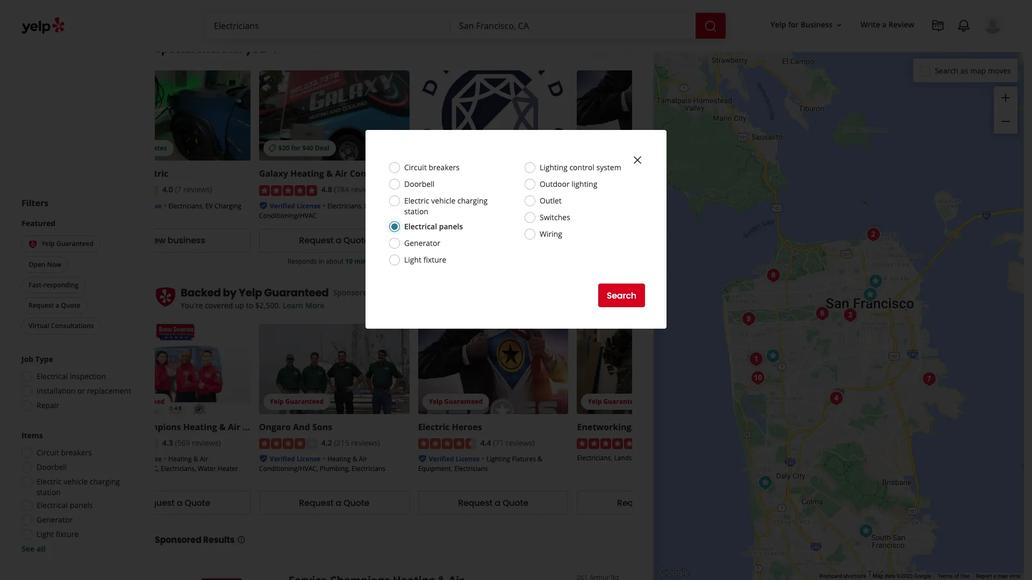 Task type: vqa. For each thing, say whether or not it's contained in the screenshot.
project?
no



Task type: describe. For each thing, give the bounding box(es) containing it.
view
[[145, 235, 165, 247]]

heroes for the left electric heroes link
[[452, 421, 482, 433]]

4.8 star rating image
[[259, 185, 317, 196]]

quote inside "featured" group
[[61, 301, 80, 310]]

installation or replacement
[[37, 386, 131, 396]]

0 horizontal spatial generator
[[37, 515, 73, 525]]

0 horizontal spatial for
[[229, 42, 243, 57]]

water
[[198, 465, 216, 474]]

search as map moves
[[935, 65, 1011, 76]]

or
[[77, 386, 85, 396]]

16 deal v2 image
[[268, 144, 276, 153]]

yelp guaranteed link for heroes
[[418, 324, 568, 414]]

4.3
[[162, 438, 173, 448]]

offers
[[196, 42, 227, 57]]

featured group
[[19, 219, 133, 336]]

5 star rating image
[[577, 439, 635, 450]]

0 horizontal spatial electric heroes link
[[418, 421, 482, 433]]

conditioning/hvac
[[259, 211, 317, 220]]

enetworking510 image
[[865, 271, 886, 292]]

verified license button for electric
[[429, 454, 480, 464]]

guaranteed up enetworking510
[[603, 397, 642, 406]]

air inside the heating & air conditioning/hvac, electricians, water heater installation/repair
[[200, 455, 208, 464]]

responds in about
[[611, 257, 669, 266]]

light fixture inside the search dialog
[[404, 255, 446, 265]]

electric vehicle charging station inside the search dialog
[[404, 196, 488, 217]]

yelp for ongaro and sons
[[270, 397, 284, 406]]

yelp inside yelp for business button
[[771, 20, 786, 30]]

1 vertical spatial lighting
[[645, 201, 669, 211]]

zoom out image
[[999, 115, 1012, 128]]

4.8 (784 reviews)
[[321, 185, 380, 195]]

yelp guaranteed for electric
[[429, 397, 483, 406]]

16 info v2 image
[[237, 536, 245, 545]]

from
[[503, 257, 518, 266]]

electricians, ev charging stations
[[100, 201, 241, 220]]

mfc electric image
[[762, 345, 783, 367]]

reviews) for ongaro and sons
[[351, 438, 380, 448]]

search button
[[598, 284, 645, 307]]

4.2
[[321, 438, 332, 448]]

guaranteed for ongaro
[[285, 397, 324, 406]]

keyboard shortcuts
[[820, 574, 866, 580]]

sponsored results
[[155, 534, 235, 547]]

search image
[[704, 20, 717, 33]]

1 vertical spatial light fixture
[[37, 529, 79, 540]]

yelp for enetworking510
[[588, 397, 602, 406]]

virtual consultations
[[28, 321, 94, 331]]

results
[[203, 534, 235, 547]]

quote for the 'request a quote' button associated with electric heroes link to the top
[[662, 235, 687, 247]]

service
[[100, 421, 131, 433]]

electricians, landscaping, carpenters
[[577, 454, 688, 463]]

reviews) for faraday electric
[[183, 185, 212, 195]]

1 vertical spatial 4.4 star rating image
[[418, 439, 476, 450]]

light inside the search dialog
[[404, 255, 421, 265]]

job
[[22, 354, 33, 364]]

in for responds in about
[[643, 257, 648, 266]]

learn more link
[[283, 300, 324, 311]]

responding
[[43, 281, 79, 290]]

4.2 star rating image
[[259, 439, 317, 450]]

quote
[[484, 257, 501, 266]]

general sf image
[[738, 308, 759, 330]]

error
[[1009, 574, 1021, 580]]

handyman heroes image
[[811, 303, 833, 324]]

1 vertical spatial charging
[[90, 477, 120, 487]]

circuit inside option group
[[37, 448, 59, 458]]

$40
[[302, 144, 313, 153]]

breakers inside the search dialog
[[429, 162, 460, 173]]

fast-responding
[[28, 281, 79, 290]]

items
[[22, 431, 43, 441]]

0 horizontal spatial panels
[[70, 500, 93, 511]]

free price estimates from local electricians image
[[511, 0, 565, 13]]

yelp guaranteed for service
[[111, 397, 165, 406]]

you're
[[181, 300, 203, 311]]

this
[[519, 257, 530, 266]]

1 vertical spatial light
[[37, 529, 54, 540]]

option group containing job type
[[18, 354, 133, 414]]

champions
[[133, 421, 181, 433]]

service champions heating & air conditioning link
[[100, 421, 298, 433]]

4 yelp guaranteed link from the left
[[577, 324, 727, 414]]

heating up 4.8
[[290, 168, 324, 180]]

verified for ongaro
[[270, 455, 295, 464]]

electric heroes for the left electric heroes link
[[418, 421, 482, 433]]

16 verified v2 image for galaxy heating & air conditioning, solar, electrical
[[259, 201, 268, 210]]

4.4 (71 reviews)
[[480, 438, 535, 448]]

electrical inspection
[[37, 371, 106, 382]]

ev
[[205, 201, 213, 211]]

gavin chen image
[[825, 388, 847, 409]]

(569
[[175, 438, 190, 448]]

0 horizontal spatial fixtures
[[512, 455, 536, 464]]

yelp for service champions heating & air conditioning
[[111, 397, 125, 406]]

station inside the search dialog
[[404, 206, 428, 217]]

map for moves
[[970, 65, 986, 76]]

about for responds in about 10 minutes
[[326, 257, 344, 266]]

report
[[976, 574, 992, 580]]

guaranteed inside button
[[56, 240, 94, 249]]

generator inside the search dialog
[[404, 238, 440, 248]]

4.8
[[321, 185, 332, 195]]

license for galaxy
[[297, 201, 321, 211]]

ongaro
[[259, 421, 291, 433]]

1 horizontal spatial fixtures
[[671, 201, 695, 211]]

heating up 4.3 (569 reviews)
[[183, 421, 217, 433]]

all
[[36, 544, 46, 554]]

landscaping,
[[614, 454, 653, 463]]

type
[[35, 354, 53, 364]]

air inside heating & air conditioning/hvac, plumbing, electricians
[[359, 455, 367, 464]]

4.3 star rating image
[[100, 439, 158, 450]]

bit electrical link
[[418, 168, 472, 180]]

electricians down 4.4
[[454, 465, 488, 474]]

control
[[569, 162, 594, 173]]

electricians down 4.7 star rating image
[[418, 200, 452, 210]]

map region
[[575, 2, 1032, 581]]

responds for responds in about 10 minutes
[[287, 257, 317, 266]]

request a quote inside "featured" group
[[28, 301, 80, 310]]

moves
[[988, 65, 1011, 76]]

virtual
[[28, 321, 49, 331]]

quote for enetworking510 link's the 'request a quote' button
[[662, 497, 687, 509]]

previous image
[[593, 43, 606, 56]]

license for electric
[[456, 455, 480, 464]]

reviews) for galaxy heating & air conditioning, solar, electrical
[[351, 185, 380, 195]]

a inside "featured" group
[[56, 301, 59, 310]]

special
[[155, 42, 194, 57]]

electricians, for ev
[[168, 201, 204, 211]]

yelp inside yelp guaranteed button
[[41, 240, 55, 249]]

fixture inside option group
[[56, 529, 79, 540]]

yelp for electric heroes
[[429, 397, 443, 406]]

as
[[960, 65, 968, 76]]

1 horizontal spatial equipment,
[[577, 211, 612, 220]]

yelp guaranteed button
[[22, 236, 101, 253]]

heating inside heating & air conditioning/hvac, plumbing, electricians
[[327, 455, 351, 464]]

review
[[889, 20, 914, 30]]

10
[[345, 257, 353, 266]]

circuit breakers inside option group
[[37, 448, 92, 458]]

now
[[47, 260, 61, 269]]

(28 reviews)
[[493, 185, 535, 195]]

station inside option group
[[37, 488, 61, 498]]

request a quote button for ongaro and sons link
[[259, 491, 409, 515]]

verified for electric
[[429, 455, 454, 464]]

open now
[[28, 260, 61, 269]]

electrical panels inside option group
[[37, 500, 93, 511]]

0 vertical spatial lighting fixtures & equipment, electricians
[[577, 201, 701, 220]]

enetworking510 link
[[577, 421, 646, 433]]

and
[[293, 421, 310, 433]]

free estimates link
[[100, 71, 250, 161]]

heroes for electric heroes link to the top
[[611, 168, 641, 180]]

conditioning/hvac, for service
[[100, 465, 159, 474]]

keyboard shortcuts button
[[820, 573, 866, 581]]

free estimates
[[119, 144, 167, 153]]

(215
[[334, 438, 349, 448]]

installation
[[37, 386, 75, 396]]

open
[[28, 260, 45, 269]]

heating & air conditioning/hvac, electricians, water heater installation/repair
[[100, 455, 238, 483]]

4 star rating image
[[100, 185, 158, 196]]

ongaro and sons
[[259, 421, 332, 433]]

quote for the 'request a quote' button related to ongaro and sons link
[[344, 497, 369, 509]]

by
[[223, 285, 237, 300]]

yelp guaranteed link for champions
[[100, 324, 250, 414]]

zoom in image
[[999, 91, 1012, 104]]

lighting inside the search dialog
[[540, 162, 568, 173]]

galaxy
[[259, 168, 288, 180]]

faraday
[[100, 168, 135, 180]]

request a quote button for service champions heating & air conditioning link
[[100, 491, 250, 515]]

electric heroes for electric heroes link to the top
[[577, 168, 641, 180]]

bit electrical image
[[754, 472, 776, 494]]

verified license for ongaro
[[270, 455, 321, 464]]

sons
[[312, 421, 332, 433]]

you
[[245, 42, 266, 57]]

breakers inside option group
[[61, 448, 92, 458]]

you can request a quote from this business
[[428, 257, 558, 266]]

for for yelp
[[788, 20, 799, 30]]

charging inside the search dialog
[[457, 196, 488, 206]]

stations
[[100, 211, 124, 220]]

keyboard
[[820, 574, 842, 580]]

16 yelp guaranteed v2 image
[[28, 240, 37, 249]]

quote for the 'request a quote' button related to galaxy heating & air conditioning, solar, electrical 'link'
[[344, 235, 369, 247]]

job type
[[22, 354, 53, 364]]

responds in about 10 minutes
[[287, 257, 381, 266]]

license for ongaro
[[297, 455, 321, 464]]

authentic electrical image
[[747, 367, 768, 389]]

quote for bit electrical link's the 'request a quote' button
[[503, 235, 528, 247]]



Task type: locate. For each thing, give the bounding box(es) containing it.
in for responds in about 10 minutes
[[319, 257, 324, 266]]

circuit breakers inside the search dialog
[[404, 162, 460, 173]]

electricians up 'responds in about'
[[613, 211, 647, 220]]

close image
[[631, 154, 644, 167]]

1 vertical spatial electric heroes
[[418, 421, 482, 433]]

yelp guaranteed for ongaro
[[270, 397, 324, 406]]

doorbell inside the search dialog
[[404, 179, 435, 189]]

circuit breakers
[[404, 162, 460, 173], [37, 448, 92, 458]]

charging down bit electrical
[[457, 196, 488, 206]]

map right as
[[970, 65, 986, 76]]

1 horizontal spatial charging
[[457, 196, 488, 206]]

wiring
[[540, 229, 562, 239]]

search for search
[[607, 289, 636, 302]]

1 vertical spatial circuit
[[37, 448, 59, 458]]

16 chevron down v2 image
[[835, 21, 843, 29]]

0 vertical spatial search
[[935, 65, 959, 76]]

for for $20
[[291, 144, 301, 153]]

for inside yelp for business button
[[788, 20, 799, 30]]

yelp guaranteed up enetworking510
[[588, 397, 642, 406]]

search
[[935, 65, 959, 76], [607, 289, 636, 302]]

guaranteed up 4.4
[[444, 397, 483, 406]]

bay electric image
[[862, 224, 884, 245]]

fixture inside the search dialog
[[423, 255, 446, 265]]

responds
[[287, 257, 317, 266], [611, 257, 641, 266]]

16 verified v2 image
[[259, 201, 268, 210], [418, 455, 427, 463]]

0 vertical spatial circuit breakers
[[404, 162, 460, 173]]

reviews) for electric heroes
[[506, 438, 535, 448]]

bv electric image
[[745, 349, 767, 370], [745, 349, 767, 370]]

0 vertical spatial fixtures
[[671, 201, 695, 211]]

request a quote button for electric heroes link to the top
[[577, 229, 727, 253]]

1 responds from the left
[[287, 257, 317, 266]]

request a quote button for galaxy heating & air conditioning, solar, electrical 'link'
[[259, 229, 409, 253]]

yelp guaranteed inside yelp guaranteed button
[[41, 240, 94, 249]]

1 horizontal spatial fixture
[[423, 255, 446, 265]]

4.4 star rating image
[[577, 185, 635, 196], [418, 439, 476, 450]]

business
[[168, 235, 205, 247], [532, 257, 558, 266]]

1 vertical spatial next image
[[618, 292, 631, 305]]

verified license button for galaxy
[[270, 200, 321, 211]]

0 vertical spatial electric heroes
[[577, 168, 641, 180]]

air up (784 on the left top
[[335, 168, 347, 180]]

notifications image
[[957, 19, 970, 32]]

lighting fixtures & equipment, electricians down 4.4
[[418, 455, 542, 474]]

reviews) right (215 at the bottom of page
[[351, 438, 380, 448]]

sponsored inside "backed by yelp guaranteed sponsored you're covered up to $2,500. learn more"
[[333, 287, 372, 298]]

& inside the heating & air conditioning/hvac, electricians, water heater installation/repair
[[193, 455, 198, 464]]

sponsored down 10
[[333, 287, 372, 298]]

service champions heating & air conditioning
[[100, 421, 298, 433]]

verified license for electric
[[429, 455, 480, 464]]

0 vertical spatial light
[[404, 255, 421, 265]]

user actions element
[[762, 13, 1018, 80]]

solar,
[[409, 168, 434, 180]]

yelp guaranteed link for and
[[259, 324, 409, 414]]

conditioning/hvac, for ongaro
[[259, 465, 318, 474]]

bryan poli electrical contractor image
[[762, 265, 784, 286]]

guaranteed up now
[[56, 240, 94, 249]]

fast-
[[28, 281, 43, 290]]

electricians, for landscaping,
[[577, 454, 612, 463]]

& inside electricians, heating & air conditioning/hvac
[[389, 201, 394, 211]]

electric
[[137, 168, 168, 180], [577, 168, 609, 180], [404, 196, 429, 206], [418, 421, 450, 433], [37, 477, 62, 487]]

0 vertical spatial heroes
[[611, 168, 641, 180]]

0 vertical spatial sponsored
[[270, 44, 309, 54]]

generator up you
[[404, 238, 440, 248]]

electric vehicle charging station
[[404, 196, 488, 217], [37, 477, 120, 498]]

1 horizontal spatial vehicle
[[431, 196, 456, 206]]

2 about from the left
[[650, 257, 667, 266]]

reviews) right (28
[[506, 185, 535, 195]]

0 horizontal spatial lighting fixtures & equipment, electricians
[[418, 455, 542, 474]]

map left "error"
[[997, 574, 1008, 580]]

guaranteed up champions
[[126, 397, 165, 406]]

request a quote button for enetworking510 link
[[577, 491, 727, 515]]

0 horizontal spatial station
[[37, 488, 61, 498]]

reviews) down galaxy heating & air conditioning, solar, electrical
[[351, 185, 380, 195]]

electric heroes link down close icon
[[577, 168, 641, 180]]

0 horizontal spatial circuit
[[37, 448, 59, 458]]

responds up yelp guaranteed
[[287, 257, 317, 266]]

request a quote button for the left electric heroes link
[[418, 491, 568, 515]]

heroes down close icon
[[611, 168, 641, 180]]

quote for the left electric heroes link's the 'request a quote' button
[[503, 497, 528, 509]]

$20 for $40 deal link
[[259, 71, 409, 161]]

1 horizontal spatial conditioning/hvac,
[[259, 465, 318, 474]]

2 next image from the top
[[618, 292, 631, 305]]

panels
[[439, 221, 463, 232], [70, 500, 93, 511]]

1 vertical spatial vehicle
[[64, 477, 88, 487]]

for left "business"
[[788, 20, 799, 30]]

google
[[914, 574, 931, 580]]

electrical inside the search dialog
[[404, 221, 437, 232]]

electrical panels up the all
[[37, 500, 93, 511]]

1 horizontal spatial responds
[[611, 257, 641, 266]]

quote for the 'request a quote' button for service champions heating & air conditioning link
[[185, 497, 210, 509]]

0 vertical spatial electric vehicle charging station
[[404, 196, 488, 217]]

1 horizontal spatial doorbell
[[404, 179, 435, 189]]

electricians, down 4.0 (7 reviews)
[[168, 201, 204, 211]]

deal
[[315, 144, 329, 153]]

enetworking510
[[577, 421, 646, 433]]

0 vertical spatial vehicle
[[431, 196, 456, 206]]

1 vertical spatial station
[[37, 488, 61, 498]]

1 option group from the top
[[18, 354, 133, 414]]

reviews) for service champions heating & air conditioning
[[192, 438, 221, 448]]

heating & air conditioning/hvac, plumbing, electricians
[[259, 455, 385, 474]]

1 horizontal spatial business
[[532, 257, 558, 266]]

1 vertical spatial business
[[532, 257, 558, 266]]

electric heroes
[[577, 168, 641, 180], [418, 421, 482, 433]]

sponsored for sponsored results
[[155, 534, 201, 547]]

next image for enetworking510
[[618, 292, 631, 305]]

previous image
[[593, 292, 606, 305]]

2 conditioning/hvac, from the left
[[259, 465, 318, 474]]

4.7 star rating image
[[418, 185, 476, 196]]

responds for responds in about
[[611, 257, 641, 266]]

electricians, down (784 on the left top
[[327, 201, 363, 211]]

terms
[[938, 574, 953, 580]]

2 in from the left
[[643, 257, 648, 266]]

yelp guaranteed link
[[100, 324, 250, 414], [259, 324, 409, 414], [418, 324, 568, 414], [577, 324, 727, 414]]

verified for galaxy
[[270, 201, 295, 211]]

2 responds from the left
[[611, 257, 641, 266]]

yelp guaranteed
[[41, 240, 94, 249], [111, 397, 165, 406], [270, 397, 324, 406], [429, 397, 483, 406], [588, 397, 642, 406]]

1 horizontal spatial sponsored
[[270, 44, 309, 54]]

reviews) right "(7"
[[183, 185, 212, 195]]

0 vertical spatial business
[[168, 235, 205, 247]]

lighting fixtures & equipment, electricians up 'responds in about'
[[577, 201, 701, 220]]

0 horizontal spatial 16 verified v2 image
[[259, 201, 268, 210]]

request inside "featured" group
[[28, 301, 54, 310]]

vehicle left the installation/repair
[[64, 477, 88, 487]]

2 yelp guaranteed link from the left
[[259, 324, 409, 414]]

4.4 star rating image left 4.4
[[418, 439, 476, 450]]

0 vertical spatial station
[[404, 206, 428, 217]]

heroes up 4.4
[[452, 421, 482, 433]]

0 horizontal spatial 4.4 star rating image
[[418, 439, 476, 450]]

responds up search button
[[611, 257, 641, 266]]

a inside write a review link
[[882, 20, 887, 30]]

electricians inside heating & air conditioning/hvac, plumbing, electricians
[[352, 465, 385, 474]]

breakers
[[429, 162, 460, 173], [61, 448, 92, 458]]

1 horizontal spatial heroes
[[611, 168, 641, 180]]

backed
[[181, 285, 221, 300]]

light left you
[[404, 255, 421, 265]]

0 vertical spatial light fixture
[[404, 255, 446, 265]]

for inside $20 for $40 deal "link"
[[291, 144, 301, 153]]

outdoor
[[540, 179, 570, 189]]

2 horizontal spatial sponsored
[[333, 287, 372, 298]]

vehicle inside option group
[[64, 477, 88, 487]]

bit electrical
[[418, 168, 472, 180]]

2 vertical spatial sponsored
[[155, 534, 201, 547]]

license
[[138, 201, 162, 211], [297, 201, 321, 211], [138, 455, 162, 464], [297, 455, 321, 464], [456, 455, 480, 464]]

1 horizontal spatial about
[[650, 257, 667, 266]]

circuit inside the search dialog
[[404, 162, 427, 173]]

ongaro and sons link
[[259, 421, 332, 433]]

write a review link
[[856, 15, 919, 35]]

1 vertical spatial search
[[607, 289, 636, 302]]

1 horizontal spatial circuit breakers
[[404, 162, 460, 173]]

1 horizontal spatial 16 verified v2 image
[[418, 455, 427, 463]]

0 vertical spatial map
[[970, 65, 986, 76]]

next image right previous icon
[[618, 43, 631, 56]]

about
[[326, 257, 344, 266], [650, 257, 667, 266]]

0 vertical spatial electric heroes link
[[577, 168, 641, 180]]

see
[[22, 544, 35, 554]]

1 vertical spatial breakers
[[61, 448, 92, 458]]

conditioning,
[[350, 168, 407, 180]]

search inside button
[[607, 289, 636, 302]]

0 vertical spatial generator
[[404, 238, 440, 248]]

electricians, inside electricians, ev charging stations
[[168, 201, 204, 211]]

0 vertical spatial option group
[[18, 354, 133, 414]]

1 conditioning/hvac, from the left
[[100, 465, 159, 474]]

1 horizontal spatial lighting
[[540, 162, 568, 173]]

electric heroes link up 4.4
[[418, 421, 482, 433]]

(28
[[493, 185, 504, 195]]

option group containing items
[[18, 431, 133, 555]]

electro integrity image
[[839, 305, 861, 326]]

$20 for $40 deal
[[278, 144, 329, 153]]

0 horizontal spatial lighting
[[486, 455, 510, 464]]

replacement
[[87, 386, 131, 396]]

0 horizontal spatial vehicle
[[64, 477, 88, 487]]

4.4
[[480, 438, 491, 448]]

heating down "(569"
[[168, 455, 192, 464]]

yelp guaranteed down replacement
[[111, 397, 165, 406]]

light fixture up the all
[[37, 529, 79, 540]]

next image right previous image
[[618, 292, 631, 305]]

1 in from the left
[[319, 257, 324, 266]]

0 horizontal spatial electric heroes
[[418, 421, 482, 433]]

1 vertical spatial 16 verified v2 image
[[418, 455, 427, 463]]

electrical panels up you
[[404, 221, 463, 232]]

search for search as map moves
[[935, 65, 959, 76]]

conditioning/hvac,
[[100, 465, 159, 474], [259, 465, 318, 474]]

electric vehicle charging station inside option group
[[37, 477, 120, 498]]

0 horizontal spatial doorbell
[[37, 462, 67, 472]]

0 horizontal spatial charging
[[90, 477, 120, 487]]

0 horizontal spatial light fixture
[[37, 529, 79, 540]]

2 horizontal spatial lighting
[[645, 201, 669, 211]]

16 info v2 image
[[311, 45, 319, 53]]

1 yelp guaranteed link from the left
[[100, 324, 250, 414]]

2 vertical spatial for
[[291, 144, 301, 153]]

vehicle down bit electrical link
[[431, 196, 456, 206]]

projects image
[[932, 19, 944, 32]]

vehicle inside the search dialog
[[431, 196, 456, 206]]

verified license for galaxy
[[270, 201, 321, 211]]

group
[[994, 87, 1018, 134]]

0 vertical spatial doorbell
[[404, 179, 435, 189]]

0 horizontal spatial map
[[970, 65, 986, 76]]

1 vertical spatial sponsored
[[333, 287, 372, 298]]

0 horizontal spatial search
[[607, 289, 636, 302]]

fast-responding button
[[22, 277, 86, 293]]

0 horizontal spatial breakers
[[61, 448, 92, 458]]

1 horizontal spatial light
[[404, 255, 421, 265]]

0 vertical spatial electrical panels
[[404, 221, 463, 232]]

electricians, heating & air conditioning/hvac
[[259, 201, 404, 220]]

option group
[[18, 354, 133, 414], [18, 431, 133, 555]]

circuit breakers up 4.7 star rating image
[[404, 162, 460, 173]]

yelp guaranteed up ongaro and sons link
[[270, 397, 324, 406]]

1 horizontal spatial electric heroes link
[[577, 168, 641, 180]]

installation/repair
[[100, 474, 155, 483]]

faraday electric image
[[859, 284, 881, 306]]

1 horizontal spatial breakers
[[429, 162, 460, 173]]

$20
[[278, 144, 289, 153]]

breakers left 4.3 star rating "image"
[[61, 448, 92, 458]]

next image
[[618, 43, 631, 56], [618, 292, 631, 305]]

0 horizontal spatial conditioning/hvac,
[[100, 465, 159, 474]]

air left conditioning
[[228, 421, 240, 433]]

1 horizontal spatial 4.4 star rating image
[[577, 185, 635, 196]]

search dialog
[[0, 0, 1032, 581]]

electric heroes down close icon
[[577, 168, 641, 180]]

electricians down 4.2 (215 reviews)
[[352, 465, 385, 474]]

about for responds in about
[[650, 257, 667, 266]]

station
[[404, 206, 428, 217], [37, 488, 61, 498]]

search left as
[[935, 65, 959, 76]]

0 vertical spatial for
[[788, 20, 799, 30]]

business right this
[[532, 257, 558, 266]]

& inside heating & air conditioning/hvac, plumbing, electricians
[[352, 455, 357, 464]]

&
[[326, 168, 333, 180], [389, 201, 394, 211], [697, 201, 701, 211], [219, 421, 226, 433], [193, 455, 198, 464], [352, 455, 357, 464], [538, 455, 542, 464]]

16 verified v2 image
[[259, 455, 268, 463]]

2 vertical spatial lighting
[[486, 455, 510, 464]]

4.2 (215 reviews)
[[321, 438, 380, 448]]

outdoor lighting
[[540, 179, 597, 189]]

covered
[[205, 300, 233, 311]]

up
[[235, 300, 244, 311]]

heating inside electricians, heating & air conditioning/hvac
[[364, 201, 388, 211]]

for left you
[[229, 42, 243, 57]]

quote
[[344, 235, 369, 247], [503, 235, 528, 247], [662, 235, 687, 247], [61, 301, 80, 310], [185, 497, 210, 509], [344, 497, 369, 509], [503, 497, 528, 509], [662, 497, 687, 509]]

sponsored left "results"
[[155, 534, 201, 547]]

0 horizontal spatial business
[[168, 235, 205, 247]]

yelp guaranteed up now
[[41, 240, 94, 249]]

1 vertical spatial circuit breakers
[[37, 448, 92, 458]]

0 horizontal spatial fixture
[[56, 529, 79, 540]]

0 vertical spatial breakers
[[429, 162, 460, 173]]

free
[[119, 144, 133, 153]]

0 vertical spatial circuit
[[404, 162, 427, 173]]

0 horizontal spatial electrical panels
[[37, 500, 93, 511]]

light
[[404, 255, 421, 265], [37, 529, 54, 540]]

featured
[[22, 219, 55, 229]]

switches
[[540, 212, 570, 223]]

consultations
[[51, 321, 94, 331]]

0 horizontal spatial in
[[319, 257, 324, 266]]

filters
[[22, 198, 48, 209]]

lighting control system
[[540, 162, 621, 173]]

conditioning/hvac, inside the heating & air conditioning/hvac, electricians, water heater installation/repair
[[100, 465, 159, 474]]

faraday electric link
[[100, 168, 168, 180]]

terms of use link
[[938, 574, 970, 580]]

map data ©2023 google
[[873, 574, 931, 580]]

google image
[[656, 567, 692, 581]]

circuit breakers down items
[[37, 448, 92, 458]]

electricians, for heating
[[327, 201, 363, 211]]

conditioning
[[243, 421, 298, 433]]

see all button
[[22, 544, 46, 554]]

0 horizontal spatial responds
[[287, 257, 317, 266]]

guaranteed up and
[[285, 397, 324, 406]]

heating down '4.8 (784 reviews)'
[[364, 201, 388, 211]]

guaranteed for electric
[[444, 397, 483, 406]]

electricians, inside electricians, heating & air conditioning/hvac
[[327, 201, 363, 211]]

air down 4.2 (215 reviews)
[[359, 455, 367, 464]]

1 horizontal spatial for
[[291, 144, 301, 153]]

air down conditioning, at the top left
[[396, 201, 404, 211]]

0 vertical spatial panels
[[439, 221, 463, 232]]

shortcuts
[[843, 574, 866, 580]]

reviews) right (71
[[506, 438, 535, 448]]

4.0
[[162, 185, 173, 195]]

conditioning/hvac, down '4.2 star rating' image
[[259, 465, 318, 474]]

vehicle
[[431, 196, 456, 206], [64, 477, 88, 487]]

in up search button
[[643, 257, 648, 266]]

sponsored for sponsored
[[270, 44, 309, 54]]

1 horizontal spatial in
[[643, 257, 648, 266]]

1 about from the left
[[326, 257, 344, 266]]

0 vertical spatial next image
[[618, 43, 631, 56]]

heating inside the heating & air conditioning/hvac, electricians, water heater installation/repair
[[168, 455, 192, 464]]

conditioning/hvac, down 4.3 star rating "image"
[[100, 465, 159, 474]]

doorbell inside option group
[[37, 462, 67, 472]]

data
[[885, 574, 895, 580]]

2 option group from the top
[[18, 431, 133, 555]]

0 vertical spatial 16 verified v2 image
[[259, 201, 268, 210]]

yelp guaranteed up 4.4
[[429, 397, 483, 406]]

light up the all
[[37, 529, 54, 540]]

heating up plumbing,
[[327, 455, 351, 464]]

1 vertical spatial for
[[229, 42, 243, 57]]

1 vertical spatial electrical panels
[[37, 500, 93, 511]]

electricians, down the 5 star rating image
[[577, 454, 612, 463]]

map
[[970, 65, 986, 76], [997, 574, 1008, 580]]

1 vertical spatial panels
[[70, 500, 93, 511]]

business right view
[[168, 235, 205, 247]]

electrical panels inside the search dialog
[[404, 221, 463, 232]]

1 next image from the top
[[618, 43, 631, 56]]

0 horizontal spatial equipment,
[[418, 465, 453, 474]]

light fixture left request
[[404, 255, 446, 265]]

1 horizontal spatial lighting fixtures & equipment, electricians
[[577, 201, 701, 220]]

request a quote button for bit electrical link
[[418, 229, 568, 253]]

business
[[801, 20, 833, 30]]

charging
[[215, 201, 241, 211]]

repair
[[37, 400, 59, 411]]

0 vertical spatial charging
[[457, 196, 488, 206]]

1 vertical spatial generator
[[37, 515, 73, 525]]

generator up the all
[[37, 515, 73, 525]]

max electric - san francisco image
[[918, 368, 940, 390]]

electricians, inside the heating & air conditioning/hvac, electricians, water heater installation/repair
[[161, 465, 196, 474]]

0 horizontal spatial about
[[326, 257, 344, 266]]

air inside electricians, heating & air conditioning/hvac
[[396, 201, 404, 211]]

electric heroes up 4.4
[[418, 421, 482, 433]]

conditioning/hvac, inside heating & air conditioning/hvac, plumbing, electricians
[[259, 465, 318, 474]]

4.4 star rating image down system
[[577, 185, 635, 196]]

of
[[954, 574, 959, 580]]

1 vertical spatial electric vehicle charging station
[[37, 477, 120, 498]]

air up water
[[200, 455, 208, 464]]

breakers up 4.7 star rating image
[[429, 162, 460, 173]]

0 horizontal spatial sponsored
[[155, 534, 201, 547]]

write a review
[[861, 20, 914, 30]]

3 yelp guaranteed link from the left
[[418, 324, 568, 414]]

search right previous image
[[607, 289, 636, 302]]

charging
[[457, 196, 488, 206], [90, 477, 120, 487]]

reviews) down service champions heating & air conditioning link
[[192, 438, 221, 448]]

electric inside the search dialog
[[404, 196, 429, 206]]

lighting
[[540, 162, 568, 173], [645, 201, 669, 211], [486, 455, 510, 464]]

generator
[[404, 238, 440, 248], [37, 515, 73, 525]]

1 horizontal spatial light fixture
[[404, 255, 446, 265]]

in left 10
[[319, 257, 324, 266]]

0 vertical spatial equipment,
[[577, 211, 612, 220]]

next image for electric heroes
[[618, 43, 631, 56]]

charging down 4.3 star rating "image"
[[90, 477, 120, 487]]

for right the $20
[[291, 144, 301, 153]]

16 verified v2 image for electric heroes
[[418, 455, 427, 463]]

guaranteed for service
[[126, 397, 165, 406]]

faraday electric
[[100, 168, 168, 180]]

1 horizontal spatial electrical panels
[[404, 221, 463, 232]]

panels inside the search dialog
[[439, 221, 463, 232]]

None search field
[[205, 13, 728, 39]]

yelp
[[771, 20, 786, 30], [41, 240, 55, 249], [111, 397, 125, 406], [270, 397, 284, 406], [429, 397, 443, 406], [588, 397, 602, 406]]

sr electric image
[[855, 521, 876, 542]]

map for error
[[997, 574, 1008, 580]]

sponsored left 16 info v2 image
[[270, 44, 309, 54]]

verified license button for ongaro
[[270, 454, 321, 464]]

to
[[246, 300, 253, 311]]

yelp for business button
[[766, 15, 848, 35]]

electricians, down "(569"
[[161, 465, 196, 474]]



